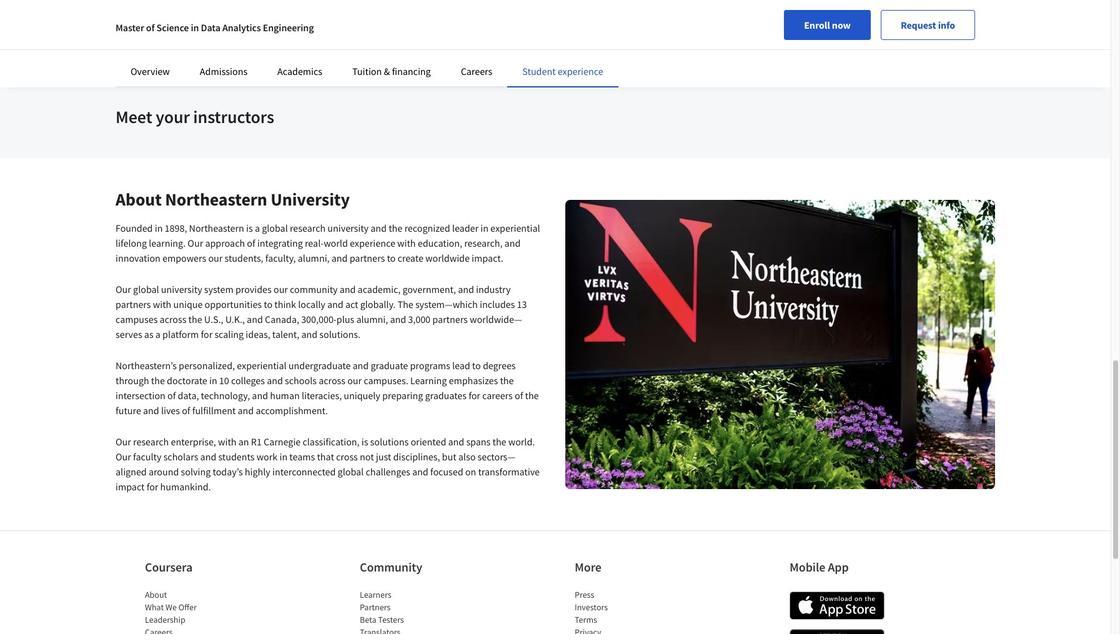 Task type: locate. For each thing, give the bounding box(es) containing it.
0 horizontal spatial list item
[[145, 626, 251, 634]]

1 horizontal spatial to
[[387, 252, 396, 265]]

university inside our global university system provides our community and academic, government, and industry partners with unique opportunities to think locally and act globally. the system—which includes 13 campuses across the u.s., u.k., and canada, 300,000-plus alumni, and 3,000 partners worldwide— serves as a platform for scaling ideas, talent, and solutions.
[[161, 283, 202, 296]]

mobile
[[790, 559, 826, 575]]

0 horizontal spatial experiential
[[237, 359, 287, 372]]

transformative
[[478, 466, 540, 478]]

0 horizontal spatial alumni,
[[298, 252, 330, 265]]

1 vertical spatial global
[[133, 283, 159, 296]]

for inside our global university system provides our community and academic, government, and industry partners with unique opportunities to think locally and act globally. the system—which includes 13 campuses across the u.s., u.k., and canada, 300,000-plus alumni, and 3,000 partners worldwide— serves as a platform for scaling ideas, talent, and solutions.
[[201, 328, 213, 341]]

and down world
[[332, 252, 348, 265]]

0 vertical spatial with
[[397, 237, 416, 250]]

0 vertical spatial our
[[208, 252, 223, 265]]

our inside founded in 1898, northeastern is a global research university and the recognized leader in experiential lifelong learning. our approach of integrating real-world experience with education, research, and innovation empowers our students, faculty, alumni, and partners to create worldwide impact.
[[188, 237, 203, 250]]

community
[[290, 283, 338, 296]]

0 horizontal spatial to
[[264, 298, 273, 311]]

0 horizontal spatial university
[[161, 283, 202, 296]]

worldwide
[[426, 252, 470, 265]]

1 horizontal spatial partners
[[350, 252, 385, 265]]

1 horizontal spatial alumni,
[[356, 313, 388, 326]]

0 horizontal spatial with
[[153, 298, 171, 311]]

0 vertical spatial university
[[328, 222, 369, 235]]

list item down investors
[[575, 626, 681, 634]]

1 vertical spatial for
[[469, 389, 480, 402]]

partners down the system—which
[[433, 313, 468, 326]]

1 horizontal spatial for
[[201, 328, 213, 341]]

u.k.,
[[225, 313, 245, 326]]

scaling
[[215, 328, 244, 341]]

integrating
[[257, 237, 303, 250]]

colleges
[[231, 374, 265, 387]]

a inside founded in 1898, northeastern is a global research university and the recognized leader in experiential lifelong learning. our approach of integrating real-world experience with education, research, and innovation empowers our students, faculty, alumni, and partners to create worldwide impact.
[[255, 222, 260, 235]]

1 vertical spatial about
[[145, 589, 167, 601]]

for down 'around'
[[147, 481, 158, 493]]

list containing about
[[145, 589, 251, 634]]

mobile app
[[790, 559, 849, 575]]

recognized
[[405, 222, 450, 235]]

lives
[[161, 404, 180, 417]]

lead
[[452, 359, 470, 372]]

300,000-
[[301, 313, 337, 326]]

a up integrating
[[255, 222, 260, 235]]

data
[[201, 21, 220, 34]]

our
[[188, 237, 203, 250], [116, 283, 131, 296], [116, 436, 131, 448], [116, 451, 131, 463]]

the right careers
[[525, 389, 539, 402]]

oriented
[[411, 436, 446, 448]]

2 horizontal spatial with
[[397, 237, 416, 250]]

0 horizontal spatial a
[[155, 328, 161, 341]]

0 horizontal spatial research
[[133, 436, 169, 448]]

list item down offer
[[145, 626, 251, 634]]

beta
[[360, 614, 376, 626]]

the left recognized
[[389, 222, 403, 235]]

0 vertical spatial global
[[262, 222, 288, 235]]

experiential up research,
[[491, 222, 540, 235]]

and
[[371, 222, 387, 235], [505, 237, 521, 250], [332, 252, 348, 265], [340, 283, 356, 296], [458, 283, 474, 296], [327, 298, 343, 311], [247, 313, 263, 326], [390, 313, 406, 326], [301, 328, 318, 341], [353, 359, 369, 372], [267, 374, 283, 387], [252, 389, 268, 402], [143, 404, 159, 417], [238, 404, 254, 417], [448, 436, 464, 448], [200, 451, 216, 463], [412, 466, 428, 478]]

for for also
[[147, 481, 158, 493]]

0 horizontal spatial experience
[[350, 237, 395, 250]]

1 horizontal spatial our
[[274, 283, 288, 296]]

research inside founded in 1898, northeastern is a global research university and the recognized leader in experiential lifelong learning. our approach of integrating real-world experience with education, research, and innovation empowers our students, faculty, alumni, and partners to create worldwide impact.
[[290, 222, 326, 235]]

learning
[[410, 374, 447, 387]]

2 vertical spatial our
[[348, 374, 362, 387]]

global down cross
[[338, 466, 364, 478]]

alumni, inside founded in 1898, northeastern is a global research university and the recognized leader in experiential lifelong learning. our approach of integrating real-world experience with education, research, and innovation empowers our students, faculty, alumni, and partners to create worldwide impact.
[[298, 252, 330, 265]]

list item
[[145, 626, 251, 634], [360, 626, 466, 634], [575, 626, 681, 634]]

2 horizontal spatial for
[[469, 389, 480, 402]]

0 vertical spatial partners
[[350, 252, 385, 265]]

in
[[191, 21, 199, 34], [155, 222, 163, 235], [481, 222, 489, 235], [209, 374, 217, 387], [280, 451, 288, 463]]

future
[[116, 404, 141, 417]]

1 horizontal spatial experiential
[[491, 222, 540, 235]]

3 list from the left
[[575, 589, 681, 634]]

data,
[[178, 389, 199, 402]]

today's
[[213, 466, 243, 478]]

overview
[[131, 65, 170, 77]]

with up "create"
[[397, 237, 416, 250]]

solutions
[[370, 436, 409, 448]]

app
[[828, 559, 849, 575]]

list for coursera
[[145, 589, 251, 634]]

the down degrees
[[500, 374, 514, 387]]

1 horizontal spatial with
[[218, 436, 237, 448]]

press
[[575, 589, 594, 601]]

alumni, down globally.
[[356, 313, 388, 326]]

the inside founded in 1898, northeastern is a global research university and the recognized leader in experiential lifelong learning. our approach of integrating real-world experience with education, research, and innovation empowers our students, faculty, alumni, and partners to create worldwide impact.
[[389, 222, 403, 235]]

and up ideas,
[[247, 313, 263, 326]]

1 vertical spatial alumni,
[[356, 313, 388, 326]]

0 vertical spatial to
[[387, 252, 396, 265]]

1 vertical spatial across
[[319, 374, 346, 387]]

2 vertical spatial partners
[[433, 313, 468, 326]]

experiential up colleges
[[237, 359, 287, 372]]

list containing press
[[575, 589, 681, 634]]

about link
[[145, 589, 167, 601]]

1 list from the left
[[145, 589, 251, 634]]

to left "create"
[[387, 252, 396, 265]]

disciplines,
[[393, 451, 440, 463]]

partners up academic,
[[350, 252, 385, 265]]

admissions link
[[200, 65, 248, 77]]

a right as
[[155, 328, 161, 341]]

tuition
[[352, 65, 382, 77]]

of right careers
[[515, 389, 523, 402]]

0 horizontal spatial our
[[208, 252, 223, 265]]

our inside founded in 1898, northeastern is a global research university and the recognized leader in experiential lifelong learning. our approach of integrating real-world experience with education, research, and innovation empowers our students, faculty, alumni, and partners to create worldwide impact.
[[208, 252, 223, 265]]

teams
[[290, 451, 315, 463]]

campuses
[[116, 313, 158, 326]]

experiential
[[491, 222, 540, 235], [237, 359, 287, 372]]

0 vertical spatial is
[[246, 222, 253, 235]]

and down colleges
[[252, 389, 268, 402]]

1 horizontal spatial across
[[319, 374, 346, 387]]

lifelong
[[116, 237, 147, 250]]

our up think
[[274, 283, 288, 296]]

request info
[[901, 19, 955, 31]]

1 list item from the left
[[145, 626, 251, 634]]

to inside founded in 1898, northeastern is a global research university and the recognized leader in experiential lifelong learning. our approach of integrating real-world experience with education, research, and innovation empowers our students, faculty, alumni, and partners to create worldwide impact.
[[387, 252, 396, 265]]

1 vertical spatial research
[[133, 436, 169, 448]]

work
[[257, 451, 278, 463]]

about up what
[[145, 589, 167, 601]]

2 horizontal spatial to
[[472, 359, 481, 372]]

0 vertical spatial experience
[[558, 65, 603, 77]]

challenges
[[366, 466, 410, 478]]

community
[[360, 559, 422, 575]]

2 horizontal spatial list item
[[575, 626, 681, 634]]

university inside founded in 1898, northeastern is a global research university and the recognized leader in experiential lifelong learning. our approach of integrating real-world experience with education, research, and innovation empowers our students, faculty, alumni, and partners to create worldwide impact.
[[328, 222, 369, 235]]

experience right student
[[558, 65, 603, 77]]

with left an
[[218, 436, 237, 448]]

for down emphasizes
[[469, 389, 480, 402]]

2 horizontal spatial our
[[348, 374, 362, 387]]

0 horizontal spatial global
[[133, 283, 159, 296]]

experience
[[558, 65, 603, 77], [350, 237, 395, 250]]

our up uniquely
[[348, 374, 362, 387]]

real-
[[305, 237, 324, 250]]

3 list item from the left
[[575, 626, 681, 634]]

to up emphasizes
[[472, 359, 481, 372]]

university up world
[[328, 222, 369, 235]]

offer
[[179, 602, 197, 613]]

1 vertical spatial experience
[[350, 237, 395, 250]]

undergraduate
[[289, 359, 351, 372]]

global inside founded in 1898, northeastern is a global research university and the recognized leader in experiential lifelong learning. our approach of integrating real-world experience with education, research, and innovation empowers our students, faculty, alumni, and partners to create worldwide impact.
[[262, 222, 288, 235]]

talent,
[[272, 328, 299, 341]]

1 horizontal spatial list item
[[360, 626, 466, 634]]

1 horizontal spatial is
[[362, 436, 368, 448]]

our inside 'northeastern's personalized, experiential undergraduate and graduate programs lead to degrees through the doctorate in 10 colleges and schools across our campuses. learning emphasizes the intersection of data, technology, and human literacies, uniquely preparing graduates for careers of the future and lives of fulfillment and accomplishment.'
[[348, 374, 362, 387]]

and left graduate
[[353, 359, 369, 372]]

alumni,
[[298, 252, 330, 265], [356, 313, 388, 326]]

2 vertical spatial to
[[472, 359, 481, 372]]

with left unique at the top of the page
[[153, 298, 171, 311]]

and left recognized
[[371, 222, 387, 235]]

human
[[270, 389, 300, 402]]

0 horizontal spatial list
[[145, 589, 251, 634]]

0 vertical spatial alumni,
[[298, 252, 330, 265]]

0 horizontal spatial across
[[160, 313, 186, 326]]

system—which
[[415, 298, 478, 311]]

student experience link
[[523, 65, 603, 77]]

master of science in data analytics engineering
[[116, 21, 314, 34]]

list for more
[[575, 589, 681, 634]]

0 vertical spatial research
[[290, 222, 326, 235]]

and up "solving"
[[200, 451, 216, 463]]

solving
[[181, 466, 211, 478]]

northeastern
[[165, 188, 267, 211], [189, 222, 244, 235]]

1 horizontal spatial list
[[360, 589, 466, 634]]

1 vertical spatial our
[[274, 283, 288, 296]]

includes
[[480, 298, 515, 311]]

in up research,
[[481, 222, 489, 235]]

2 list item from the left
[[360, 626, 466, 634]]

our inside our global university system provides our community and academic, government, and industry partners with unique opportunities to think locally and act globally. the system—which includes 13 campuses across the u.s., u.k., and canada, 300,000-plus alumni, and 3,000 partners worldwide— serves as a platform for scaling ideas, talent, and solutions.
[[116, 283, 131, 296]]

0 vertical spatial experiential
[[491, 222, 540, 235]]

experiential inside founded in 1898, northeastern is a global research university and the recognized leader in experiential lifelong learning. our approach of integrating real-world experience with education, research, and innovation empowers our students, faculty, alumni, and partners to create worldwide impact.
[[491, 222, 540, 235]]

0 vertical spatial a
[[255, 222, 260, 235]]

2 horizontal spatial global
[[338, 466, 364, 478]]

investors
[[575, 602, 608, 613]]

0 vertical spatial for
[[201, 328, 213, 341]]

list item for community
[[360, 626, 466, 634]]

10
[[219, 374, 229, 387]]

student experience
[[523, 65, 603, 77]]

for down the "u.s.,"
[[201, 328, 213, 341]]

1 vertical spatial to
[[264, 298, 273, 311]]

worldwide—
[[470, 313, 522, 326]]

university up unique at the top of the page
[[161, 283, 202, 296]]

about up founded
[[116, 188, 162, 211]]

global up campuses
[[133, 283, 159, 296]]

accomplishment.
[[256, 404, 328, 417]]

1 horizontal spatial research
[[290, 222, 326, 235]]

1 vertical spatial northeastern
[[189, 222, 244, 235]]

0 horizontal spatial for
[[147, 481, 158, 493]]

enterprise,
[[171, 436, 216, 448]]

list item down testers
[[360, 626, 466, 634]]

1 vertical spatial experiential
[[237, 359, 287, 372]]

global up integrating
[[262, 222, 288, 235]]

experience right world
[[350, 237, 395, 250]]

of up students, at top left
[[247, 237, 255, 250]]

our down the approach
[[208, 252, 223, 265]]

interconnected
[[272, 466, 336, 478]]

through
[[116, 374, 149, 387]]

research,
[[464, 237, 503, 250]]

learners link
[[360, 589, 392, 601]]

to left think
[[264, 298, 273, 311]]

across
[[160, 313, 186, 326], [319, 374, 346, 387]]

1 horizontal spatial university
[[328, 222, 369, 235]]

personalized,
[[179, 359, 235, 372]]

for for u.s.,
[[201, 328, 213, 341]]

list
[[145, 589, 251, 634], [360, 589, 466, 634], [575, 589, 681, 634]]

for inside 'northeastern's personalized, experiential undergraduate and graduate programs lead to degrees through the doctorate in 10 colleges and schools across our campuses. learning emphasizes the intersection of data, technology, and human literacies, uniquely preparing graduates for careers of the future and lives of fulfillment and accomplishment.'
[[469, 389, 480, 402]]

analytics
[[222, 21, 261, 34]]

u.s.,
[[204, 313, 223, 326]]

1 vertical spatial university
[[161, 283, 202, 296]]

plus
[[337, 313, 354, 326]]

is
[[246, 222, 253, 235], [362, 436, 368, 448]]

global inside our research enterprise, with an r1 carnegie classification, is solutions oriented and spans the world. our faculty scholars and students work in teams that cross not just disciplines, but also sectors— aligned around solving today's highly interconnected global challenges and focused on transformative impact for humankind.
[[338, 466, 364, 478]]

2 vertical spatial for
[[147, 481, 158, 493]]

partners up campuses
[[116, 298, 151, 311]]

0 vertical spatial across
[[160, 313, 186, 326]]

0 vertical spatial about
[[116, 188, 162, 211]]

2 list from the left
[[360, 589, 466, 634]]

students,
[[225, 252, 263, 265]]

and down disciplines,
[[412, 466, 428, 478]]

now
[[832, 19, 851, 31]]

1 horizontal spatial a
[[255, 222, 260, 235]]

about inside about what we offer leadership
[[145, 589, 167, 601]]

1898,
[[165, 222, 187, 235]]

and up act
[[340, 283, 356, 296]]

experience inside founded in 1898, northeastern is a global research university and the recognized leader in experiential lifelong learning. our approach of integrating real-world experience with education, research, and innovation empowers our students, faculty, alumni, and partners to create worldwide impact.
[[350, 237, 395, 250]]

1 horizontal spatial global
[[262, 222, 288, 235]]

is up not at the left of page
[[362, 436, 368, 448]]

in left '10'
[[209, 374, 217, 387]]

in inside our research enterprise, with an r1 carnegie classification, is solutions oriented and spans the world. our faculty scholars and students work in teams that cross not just disciplines, but also sectors— aligned around solving today's highly interconnected global challenges and focused on transformative impact for humankind.
[[280, 451, 288, 463]]

research up the real-
[[290, 222, 326, 235]]

0 horizontal spatial is
[[246, 222, 253, 235]]

1 vertical spatial with
[[153, 298, 171, 311]]

0 horizontal spatial partners
[[116, 298, 151, 311]]

the up sectors—
[[493, 436, 506, 448]]

global inside our global university system provides our community and academic, government, and industry partners with unique opportunities to think locally and act globally. the system—which includes 13 campuses across the u.s., u.k., and canada, 300,000-plus alumni, and 3,000 partners worldwide— serves as a platform for scaling ideas, talent, and solutions.
[[133, 283, 159, 296]]

aligned
[[116, 466, 147, 478]]

2 vertical spatial with
[[218, 436, 237, 448]]

across up literacies,
[[319, 374, 346, 387]]

across up platform
[[160, 313, 186, 326]]

careers link
[[461, 65, 493, 77]]

an
[[239, 436, 249, 448]]

of up lives
[[167, 389, 176, 402]]

is up students, at top left
[[246, 222, 253, 235]]

in down carnegie
[[280, 451, 288, 463]]

alumni, down the real-
[[298, 252, 330, 265]]

the down unique at the top of the page
[[188, 313, 202, 326]]

2 vertical spatial global
[[338, 466, 364, 478]]

2 horizontal spatial list
[[575, 589, 681, 634]]

globally.
[[360, 298, 396, 311]]

about what we offer leadership
[[145, 589, 197, 626]]

1 vertical spatial is
[[362, 436, 368, 448]]

for inside our research enterprise, with an r1 carnegie classification, is solutions oriented and spans the world. our faculty scholars and students work in teams that cross not just disciplines, but also sectors— aligned around solving today's highly interconnected global challenges and focused on transformative impact for humankind.
[[147, 481, 158, 493]]

list containing learners
[[360, 589, 466, 634]]

fulfillment
[[192, 404, 236, 417]]

research up faculty
[[133, 436, 169, 448]]

1 vertical spatial a
[[155, 328, 161, 341]]



Task type: describe. For each thing, give the bounding box(es) containing it.
info
[[938, 19, 955, 31]]

world.
[[508, 436, 535, 448]]

and down technology,
[[238, 404, 254, 417]]

list item for coursera
[[145, 626, 251, 634]]

unique
[[173, 298, 203, 311]]

in inside 'northeastern's personalized, experiential undergraduate and graduate programs lead to degrees through the doctorate in 10 colleges and schools across our campuses. learning emphasizes the intersection of data, technology, and human literacies, uniquely preparing graduates for careers of the future and lives of fulfillment and accomplishment.'
[[209, 374, 217, 387]]

the inside our global university system provides our community and academic, government, and industry partners with unique opportunities to think locally and act globally. the system—which includes 13 campuses across the u.s., u.k., and canada, 300,000-plus alumni, and 3,000 partners worldwide— serves as a platform for scaling ideas, talent, and solutions.
[[188, 313, 202, 326]]

3,000
[[408, 313, 431, 326]]

founded
[[116, 222, 153, 235]]

in left data
[[191, 21, 199, 34]]

science
[[157, 21, 189, 34]]

about for about what we offer leadership
[[145, 589, 167, 601]]

programs
[[410, 359, 450, 372]]

partners
[[360, 602, 391, 613]]

with inside our research enterprise, with an r1 carnegie classification, is solutions oriented and spans the world. our faculty scholars and students work in teams that cross not just disciplines, but also sectors— aligned around solving today's highly interconnected global challenges and focused on transformative impact for humankind.
[[218, 436, 237, 448]]

just
[[376, 451, 391, 463]]

research inside our research enterprise, with an r1 carnegie classification, is solutions oriented and spans the world. our faculty scholars and students work in teams that cross not just disciplines, but also sectors— aligned around solving today's highly interconnected global challenges and focused on transformative impact for humankind.
[[133, 436, 169, 448]]

enroll
[[804, 19, 830, 31]]

uniquely
[[344, 389, 380, 402]]

learning.
[[149, 237, 186, 250]]

scholars
[[163, 451, 198, 463]]

0 vertical spatial northeastern
[[165, 188, 267, 211]]

our inside our global university system provides our community and academic, government, and industry partners with unique opportunities to think locally and act globally. the system—which includes 13 campuses across the u.s., u.k., and canada, 300,000-plus alumni, and 3,000 partners worldwide— serves as a platform for scaling ideas, talent, and solutions.
[[274, 283, 288, 296]]

to inside our global university system provides our community and academic, government, and industry partners with unique opportunities to think locally and act globally. the system—which includes 13 campuses across the u.s., u.k., and canada, 300,000-plus alumni, and 3,000 partners worldwide— serves as a platform for scaling ideas, talent, and solutions.
[[264, 298, 273, 311]]

graduates
[[425, 389, 467, 402]]

and right research,
[[505, 237, 521, 250]]

of right master
[[146, 21, 155, 34]]

the inside our research enterprise, with an r1 carnegie classification, is solutions oriented and spans the world. our faculty scholars and students work in teams that cross not just disciplines, but also sectors— aligned around solving today's highly interconnected global challenges and focused on transformative impact for humankind.
[[493, 436, 506, 448]]

of inside founded in 1898, northeastern is a global research university and the recognized leader in experiential lifelong learning. our approach of integrating real-world experience with education, research, and innovation empowers our students, faculty, alumni, and partners to create worldwide impact.
[[247, 237, 255, 250]]

create
[[398, 252, 424, 265]]

highly
[[245, 466, 270, 478]]

leadership
[[145, 614, 185, 626]]

and down "intersection"
[[143, 404, 159, 417]]

partners inside founded in 1898, northeastern is a global research university and the recognized leader in experiential lifelong learning. our approach of integrating real-world experience with education, research, and innovation empowers our students, faculty, alumni, and partners to create worldwide impact.
[[350, 252, 385, 265]]

master
[[116, 21, 144, 34]]

list item for more
[[575, 626, 681, 634]]

education,
[[418, 237, 462, 250]]

across inside 'northeastern's personalized, experiential undergraduate and graduate programs lead to degrees through the doctorate in 10 colleges and schools across our campuses. learning emphasizes the intersection of data, technology, and human literacies, uniquely preparing graduates for careers of the future and lives of fulfillment and accomplishment.'
[[319, 374, 346, 387]]

spans
[[466, 436, 491, 448]]

about northeastern university
[[116, 188, 350, 211]]

1 horizontal spatial experience
[[558, 65, 603, 77]]

instructors
[[193, 106, 274, 128]]

humankind.
[[160, 481, 211, 493]]

in left 1898,
[[155, 222, 163, 235]]

more
[[575, 559, 602, 575]]

r1
[[251, 436, 262, 448]]

government,
[[403, 283, 456, 296]]

act
[[345, 298, 358, 311]]

and left act
[[327, 298, 343, 311]]

faculty
[[133, 451, 162, 463]]

also
[[458, 451, 476, 463]]

solutions.
[[320, 328, 361, 341]]

students
[[218, 451, 255, 463]]

technology,
[[201, 389, 250, 402]]

locally
[[298, 298, 325, 311]]

and down the
[[390, 313, 406, 326]]

of down data,
[[182, 404, 190, 417]]

doctorate
[[167, 374, 207, 387]]

investors link
[[575, 602, 608, 613]]

request info button
[[881, 10, 975, 40]]

leader
[[452, 222, 479, 235]]

emphasizes
[[449, 374, 498, 387]]

admissions
[[200, 65, 248, 77]]

university
[[271, 188, 350, 211]]

1 vertical spatial partners
[[116, 298, 151, 311]]

what
[[145, 602, 164, 613]]

empowers
[[162, 252, 206, 265]]

experiential inside 'northeastern's personalized, experiential undergraduate and graduate programs lead to degrees through the doctorate in 10 colleges and schools across our campuses. learning emphasizes the intersection of data, technology, and human literacies, uniquely preparing graduates for careers of the future and lives of fulfillment and accomplishment.'
[[237, 359, 287, 372]]

tuition & financing
[[352, 65, 431, 77]]

system
[[204, 283, 234, 296]]

focused
[[430, 466, 463, 478]]

is inside our research enterprise, with an r1 carnegie classification, is solutions oriented and spans the world. our faculty scholars and students work in teams that cross not just disciplines, but also sectors— aligned around solving today's highly interconnected global challenges and focused on transformative impact for humankind.
[[362, 436, 368, 448]]

press link
[[575, 589, 594, 601]]

academics link
[[277, 65, 322, 77]]

world
[[324, 237, 348, 250]]

to inside 'northeastern's personalized, experiential undergraduate and graduate programs lead to degrees through the doctorate in 10 colleges and schools across our campuses. learning emphasizes the intersection of data, technology, and human literacies, uniquely preparing graduates for careers of the future and lives of fulfillment and accomplishment.'
[[472, 359, 481, 372]]

with inside founded in 1898, northeastern is a global research university and the recognized leader in experiential lifelong learning. our approach of integrating real-world experience with education, research, and innovation empowers our students, faculty, alumni, and partners to create worldwide impact.
[[397, 237, 416, 250]]

2 horizontal spatial partners
[[433, 313, 468, 326]]

and up the system—which
[[458, 283, 474, 296]]

meet your instructors
[[116, 106, 274, 128]]

is inside founded in 1898, northeastern is a global research university and the recognized leader in experiential lifelong learning. our approach of integrating real-world experience with education, research, and innovation empowers our students, faculty, alumni, and partners to create worldwide impact.
[[246, 222, 253, 235]]

and up "human"
[[267, 374, 283, 387]]

opportunities
[[205, 298, 262, 311]]

academic,
[[358, 283, 401, 296]]

terms
[[575, 614, 597, 626]]

download on the app store image
[[790, 592, 885, 620]]

with inside our global university system provides our community and academic, government, and industry partners with unique opportunities to think locally and act globally. the system—which includes 13 campuses across the u.s., u.k., and canada, 300,000-plus alumni, and 3,000 partners worldwide— serves as a platform for scaling ideas, talent, and solutions.
[[153, 298, 171, 311]]

innovation
[[116, 252, 160, 265]]

we
[[166, 602, 177, 613]]

impact
[[116, 481, 145, 493]]

approach
[[205, 237, 245, 250]]

about for about northeastern university
[[116, 188, 162, 211]]

leadership link
[[145, 614, 185, 626]]

platform
[[162, 328, 199, 341]]

and down 300,000-
[[301, 328, 318, 341]]

on
[[465, 466, 476, 478]]

beta testers link
[[360, 614, 404, 626]]

faculty,
[[265, 252, 296, 265]]

careers
[[482, 389, 513, 402]]

alumni, inside our global university system provides our community and academic, government, and industry partners with unique opportunities to think locally and act globally. the system—which includes 13 campuses across the u.s., u.k., and canada, 300,000-plus alumni, and 3,000 partners worldwide— serves as a platform for scaling ideas, talent, and solutions.
[[356, 313, 388, 326]]

schools
[[285, 374, 317, 387]]

literacies,
[[302, 389, 342, 402]]

northeastern inside founded in 1898, northeastern is a global research university and the recognized leader in experiential lifelong learning. our approach of integrating real-world experience with education, research, and innovation empowers our students, faculty, alumni, and partners to create worldwide impact.
[[189, 222, 244, 235]]

a inside our global university system provides our community and academic, government, and industry partners with unique opportunities to think locally and act globally. the system—which includes 13 campuses across the u.s., u.k., and canada, 300,000-plus alumni, and 3,000 partners worldwide— serves as a platform for scaling ideas, talent, and solutions.
[[155, 328, 161, 341]]

list for community
[[360, 589, 466, 634]]

get it on google play image
[[790, 629, 885, 634]]

tuition & financing link
[[352, 65, 431, 77]]

serves
[[116, 328, 142, 341]]

&
[[384, 65, 390, 77]]

learners partners beta testers
[[360, 589, 404, 626]]

enroll now button
[[784, 10, 871, 40]]

13
[[517, 298, 527, 311]]

and up "but"
[[448, 436, 464, 448]]

graduate
[[371, 359, 408, 372]]

our global university system provides our community and academic, government, and industry partners with unique opportunities to think locally and act globally. the system—which includes 13 campuses across the u.s., u.k., and canada, 300,000-plus alumni, and 3,000 partners worldwide— serves as a platform for scaling ideas, talent, and solutions.
[[116, 283, 527, 341]]

academics
[[277, 65, 322, 77]]

the down the northeastern's
[[151, 374, 165, 387]]

across inside our global university system provides our community and academic, government, and industry partners with unique opportunities to think locally and act globally. the system—which includes 13 campuses across the u.s., u.k., and canada, 300,000-plus alumni, and 3,000 partners worldwide— serves as a platform for scaling ideas, talent, and solutions.
[[160, 313, 186, 326]]

classification,
[[303, 436, 360, 448]]



Task type: vqa. For each thing, say whether or not it's contained in the screenshot.
the bottom Free
no



